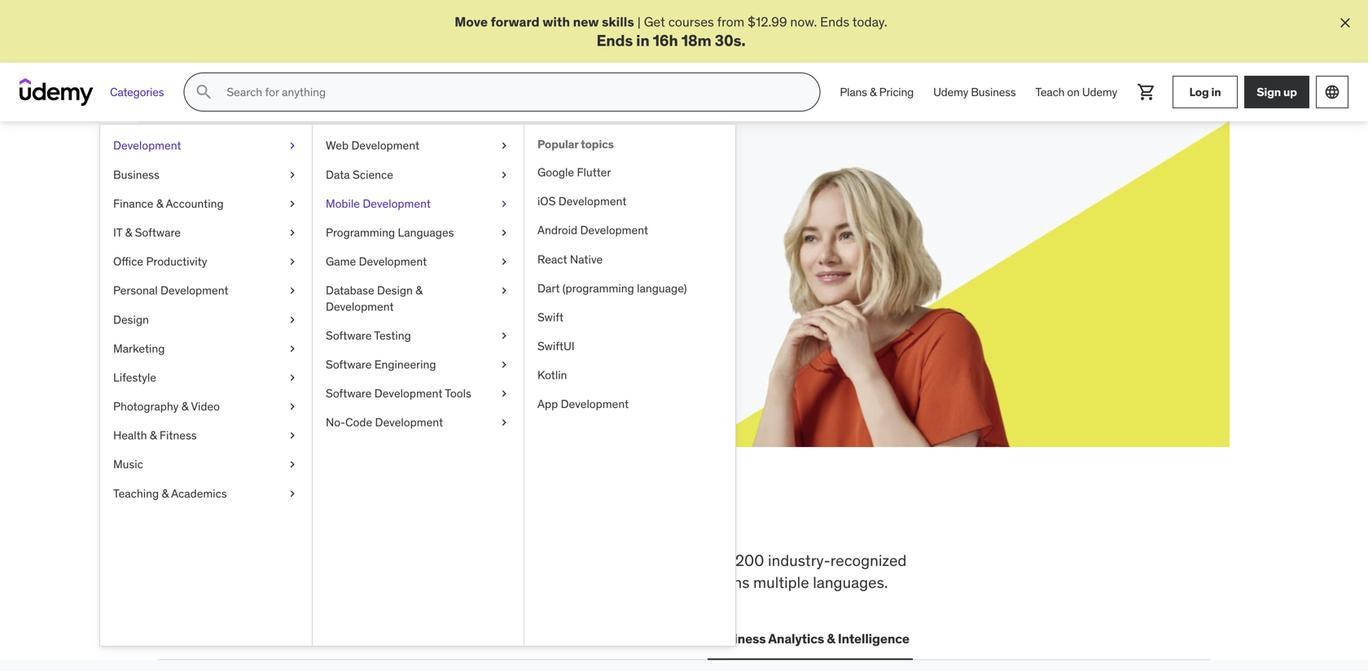 Task type: vqa. For each thing, say whether or not it's contained in the screenshot.
Python Mega Course: Learn Python in 60 Days, Build 20 Apps
no



Task type: locate. For each thing, give the bounding box(es) containing it.
xsmall image inside it & software link
[[286, 225, 299, 241]]

0 vertical spatial data
[[326, 167, 350, 182]]

xsmall image for database design & development
[[498, 283, 511, 299]]

app development link
[[525, 390, 736, 419]]

1 horizontal spatial your
[[337, 192, 397, 226]]

1 vertical spatial science
[[527, 630, 575, 647]]

shopping cart with 0 items image
[[1137, 82, 1157, 102]]

& for fitness
[[150, 428, 157, 443]]

web for web development link
[[326, 138, 349, 153]]

google flutter
[[538, 165, 611, 180]]

skills inside covering critical workplace skills to technical topics, including prep content for over 200 industry-recognized certifications, our catalog supports well-rounded professional development and spans multiple languages.
[[349, 551, 383, 570]]

xsmall image inside finance & accounting link
[[286, 196, 299, 212]]

swift link
[[525, 303, 736, 332]]

0 vertical spatial it
[[113, 225, 122, 240]]

move forward with new skills | get courses from $12.99 now. ends today. ends in 16h 18m 30s .
[[455, 13, 888, 50]]

0 horizontal spatial web development
[[161, 630, 273, 647]]

& left video
[[181, 399, 188, 414]]

xsmall image inside design link
[[286, 312, 299, 328]]

for inside covering critical workplace skills to technical topics, including prep content for over 200 industry-recognized certifications, our catalog supports well-rounded professional development and spans multiple languages.
[[680, 551, 699, 570]]

1 udemy from the left
[[934, 85, 969, 99]]

& right analytics at the right bottom of page
[[827, 630, 836, 647]]

ends down "new"
[[597, 30, 633, 50]]

1 horizontal spatial for
[[427, 233, 443, 249]]

database
[[326, 283, 374, 298]]

xsmall image inside business link
[[286, 167, 299, 183]]

certifications
[[306, 630, 389, 647]]

0 horizontal spatial data
[[326, 167, 350, 182]]

covering
[[158, 551, 220, 570]]

& right health
[[150, 428, 157, 443]]

1 vertical spatial web
[[161, 630, 189, 647]]

development up data science link
[[352, 138, 420, 153]]

database design & development link
[[313, 276, 524, 321]]

it for it & software
[[113, 225, 122, 240]]

development for personal development link
[[160, 283, 229, 298]]

data inside data science button
[[496, 630, 524, 647]]

xsmall image inside lifestyle link
[[286, 370, 299, 386]]

business inside business analytics & intelligence button
[[711, 630, 766, 647]]

new
[[573, 13, 599, 30]]

data up the mobile at the top left of the page
[[326, 167, 350, 182]]

xsmall image inside development link
[[286, 138, 299, 154]]

business down spans
[[711, 630, 766, 647]]

& inside health & fitness link
[[150, 428, 157, 443]]

log
[[1190, 85, 1209, 99]]

2 as from the left
[[491, 233, 505, 249]]

1 vertical spatial data science
[[496, 630, 575, 647]]

1 horizontal spatial web
[[326, 138, 349, 153]]

software
[[135, 225, 181, 240], [326, 328, 372, 343], [326, 357, 372, 372], [326, 386, 372, 401]]

in right log
[[1212, 85, 1222, 99]]

1 vertical spatial for
[[427, 233, 443, 249]]

web development inside 'button'
[[161, 630, 273, 647]]

1 horizontal spatial it
[[293, 630, 304, 647]]

no-
[[326, 415, 345, 430]]

1 as from the left
[[446, 233, 459, 249]]

science inside button
[[527, 630, 575, 647]]

design inside database design & development
[[377, 283, 413, 298]]

science
[[353, 167, 393, 182], [527, 630, 575, 647]]

lifestyle
[[113, 370, 156, 385]]

categories
[[110, 85, 164, 99]]

development up programming languages
[[363, 196, 431, 211]]

with left "new"
[[543, 13, 570, 30]]

200
[[736, 551, 765, 570]]

development down ios development link
[[580, 223, 649, 238]]

0 horizontal spatial it
[[113, 225, 122, 240]]

critical
[[224, 551, 270, 570]]

0 horizontal spatial for
[[295, 192, 333, 226]]

1 horizontal spatial web development
[[326, 138, 420, 153]]

development for android development link
[[580, 223, 649, 238]]

xsmall image inside health & fitness link
[[286, 428, 299, 444]]

& inside plans & pricing link
[[870, 85, 877, 99]]

0 horizontal spatial science
[[353, 167, 393, 182]]

software for software engineering
[[326, 357, 372, 372]]

xsmall image for mobile development
[[498, 196, 511, 212]]

no-code development link
[[313, 408, 524, 437]]

business for business analytics & intelligence
[[711, 630, 766, 647]]

spans
[[709, 573, 750, 592]]

it for it certifications
[[293, 630, 304, 647]]

popular
[[538, 137, 579, 152]]

data science down professional
[[496, 630, 575, 647]]

teach
[[1036, 85, 1065, 99]]

finance
[[113, 196, 154, 211]]

today. right "now."
[[853, 13, 888, 30]]

database design & development
[[326, 283, 423, 314]]

it certifications button
[[289, 619, 392, 659]]

popular topics
[[538, 137, 614, 152]]

rounded
[[436, 573, 493, 592]]

1 horizontal spatial ends
[[821, 13, 850, 30]]

xsmall image for personal development
[[286, 283, 299, 299]]

dart (programming language)
[[538, 281, 687, 296]]

& inside it & software link
[[125, 225, 132, 240]]

today.
[[853, 13, 888, 30], [322, 251, 357, 268]]

xsmall image inside mobile development link
[[498, 196, 511, 212]]

mobile development
[[326, 196, 431, 211]]

data science for data science link
[[326, 167, 393, 182]]

skills left |
[[602, 13, 634, 30]]

data science up the mobile at the top left of the page
[[326, 167, 393, 182]]

development up android development
[[559, 194, 627, 209]]

design down personal on the left top of page
[[113, 312, 149, 327]]

it inside 'button'
[[293, 630, 304, 647]]

xsmall image inside no-code development link
[[498, 415, 511, 431]]

industry-
[[768, 551, 831, 570]]

& for software
[[125, 225, 132, 240]]

as right little
[[491, 233, 505, 249]]

xsmall image inside programming languages link
[[498, 225, 511, 241]]

for up potential
[[295, 192, 333, 226]]

1 vertical spatial with
[[347, 233, 371, 249]]

1 horizontal spatial science
[[527, 630, 575, 647]]

1 vertical spatial your
[[264, 233, 289, 249]]

game development link
[[313, 247, 524, 276]]

0 horizontal spatial in
[[513, 497, 545, 540]]

xsmall image inside teaching & academics link
[[286, 486, 299, 502]]

& up office
[[125, 225, 132, 240]]

productivity
[[146, 254, 207, 269]]

xsmall image for photography & video
[[286, 399, 299, 415]]

software up code
[[326, 386, 372, 401]]

development down software development tools link
[[375, 415, 443, 430]]

on
[[1068, 85, 1080, 99]]

xsmall image inside web development link
[[498, 138, 511, 154]]

music link
[[100, 450, 312, 479]]

science up mobile development
[[353, 167, 393, 182]]

1 vertical spatial today.
[[322, 251, 357, 268]]

1 horizontal spatial in
[[636, 30, 650, 50]]

data
[[326, 167, 350, 182], [496, 630, 524, 647]]

future
[[401, 192, 481, 226]]

xsmall image inside software development tools link
[[498, 386, 511, 402]]

development down 'course'
[[359, 254, 427, 269]]

xsmall image inside music link
[[286, 457, 299, 473]]

1 horizontal spatial udemy
[[1083, 85, 1118, 99]]

development down database at the left
[[326, 299, 394, 314]]

skills
[[602, 13, 634, 30], [270, 497, 358, 540], [349, 551, 383, 570]]

web for web development 'button'
[[161, 630, 189, 647]]

development down office productivity link
[[160, 283, 229, 298]]

teaching
[[113, 486, 159, 501]]

with inside move forward with new skills | get courses from $12.99 now. ends today. ends in 16h 18m 30s .
[[543, 13, 570, 30]]

xsmall image inside personal development link
[[286, 283, 299, 299]]

today. inside skills for your future expand your potential with a course for as little as $12.99. sale ends today.
[[322, 251, 357, 268]]

web down certifications,
[[161, 630, 189, 647]]

up
[[1284, 85, 1298, 99]]

science for data science link
[[353, 167, 393, 182]]

plans & pricing
[[840, 85, 914, 99]]

communication button
[[592, 619, 695, 659]]

skills up supports
[[349, 551, 383, 570]]

& down the game development link
[[416, 283, 423, 298]]

code
[[345, 415, 372, 430]]

udemy business
[[934, 85, 1016, 99]]

xsmall image for data science
[[498, 167, 511, 183]]

1 horizontal spatial as
[[491, 233, 505, 249]]

xsmall image for software engineering
[[498, 357, 511, 373]]

development for web development 'button'
[[192, 630, 273, 647]]

xsmall image inside the software testing link
[[498, 328, 511, 344]]

web development for web development link
[[326, 138, 420, 153]]

1 horizontal spatial data
[[496, 630, 524, 647]]

development down certifications,
[[192, 630, 273, 647]]

accounting
[[166, 196, 224, 211]]

1 vertical spatial it
[[293, 630, 304, 647]]

dart
[[538, 281, 560, 296]]

software testing
[[326, 328, 411, 343]]

with left a
[[347, 233, 371, 249]]

topics
[[581, 137, 614, 152]]

2 horizontal spatial for
[[680, 551, 699, 570]]

communication
[[595, 630, 692, 647]]

0 vertical spatial web development
[[326, 138, 420, 153]]

programming languages
[[326, 225, 454, 240]]

& for accounting
[[156, 196, 163, 211]]

data inside data science link
[[326, 167, 350, 182]]

academics
[[171, 486, 227, 501]]

& right plans
[[870, 85, 877, 99]]

0 vertical spatial for
[[295, 192, 333, 226]]

sign up link
[[1245, 76, 1310, 109]]

& inside photography & video link
[[181, 399, 188, 414]]

software inside 'link'
[[326, 357, 372, 372]]

business link
[[100, 160, 312, 189]]

music
[[113, 457, 143, 472]]

0 vertical spatial with
[[543, 13, 570, 30]]

1 horizontal spatial with
[[543, 13, 570, 30]]

skills up workplace
[[270, 497, 358, 540]]

0 vertical spatial in
[[636, 30, 650, 50]]

development inside database design & development
[[326, 299, 394, 314]]

development
[[585, 573, 676, 592]]

0 vertical spatial skills
[[602, 13, 634, 30]]

0 vertical spatial science
[[353, 167, 393, 182]]

it up office
[[113, 225, 122, 240]]

xsmall image inside database design & development "link"
[[498, 283, 511, 299]]

0 horizontal spatial business
[[113, 167, 160, 182]]

& inside finance & accounting link
[[156, 196, 163, 211]]

2 horizontal spatial in
[[1212, 85, 1222, 99]]

place
[[615, 497, 700, 540]]

1 horizontal spatial design
[[377, 283, 413, 298]]

expand
[[217, 233, 261, 249]]

2 vertical spatial for
[[680, 551, 699, 570]]

xsmall image for lifestyle
[[286, 370, 299, 386]]

1 vertical spatial data
[[496, 630, 524, 647]]

software testing link
[[313, 321, 524, 350]]

web development up data science link
[[326, 138, 420, 153]]

you
[[364, 497, 422, 540]]

programming
[[326, 225, 395, 240]]

web development button
[[158, 619, 276, 659]]

1 horizontal spatial data science
[[496, 630, 575, 647]]

web up the mobile at the top left of the page
[[326, 138, 349, 153]]

ends right "now."
[[821, 13, 850, 30]]

software up software engineering
[[326, 328, 372, 343]]

xsmall image inside the game development link
[[498, 254, 511, 270]]

0 horizontal spatial ends
[[597, 30, 633, 50]]

1 horizontal spatial today.
[[853, 13, 888, 30]]

business inside business link
[[113, 167, 160, 182]]

in up including on the left of page
[[513, 497, 545, 540]]

software down software testing
[[326, 357, 372, 372]]

0 horizontal spatial today.
[[322, 251, 357, 268]]

0 vertical spatial data science
[[326, 167, 393, 182]]

in down |
[[636, 30, 650, 50]]

2 vertical spatial business
[[711, 630, 766, 647]]

including
[[520, 551, 583, 570]]

xsmall image
[[286, 138, 299, 154], [286, 167, 299, 183], [286, 196, 299, 212], [498, 196, 511, 212], [286, 254, 299, 270], [498, 254, 511, 270], [498, 283, 511, 299], [498, 328, 511, 344], [286, 341, 299, 357], [286, 428, 299, 444]]

1 horizontal spatial business
[[711, 630, 766, 647]]

2 horizontal spatial business
[[971, 85, 1016, 99]]

web development down certifications,
[[161, 630, 273, 647]]

development down categories dropdown button
[[113, 138, 181, 153]]

for up and at the bottom of page
[[680, 551, 699, 570]]

0 vertical spatial web
[[326, 138, 349, 153]]

0 horizontal spatial udemy
[[934, 85, 969, 99]]

analytics
[[769, 630, 825, 647]]

development down kotlin link
[[561, 397, 629, 412]]

as
[[446, 233, 459, 249], [491, 233, 505, 249]]

recognized
[[831, 551, 907, 570]]

design down game development
[[377, 283, 413, 298]]

for right 'course'
[[427, 233, 443, 249]]

business left 'teach'
[[971, 85, 1016, 99]]

personal development link
[[100, 276, 312, 305]]

it left certifications
[[293, 630, 304, 647]]

science down professional
[[527, 630, 575, 647]]

with
[[543, 13, 570, 30], [347, 233, 371, 249]]

today. down potential
[[322, 251, 357, 268]]

web inside 'button'
[[161, 630, 189, 647]]

xsmall image inside software engineering 'link'
[[498, 357, 511, 373]]

0 vertical spatial today.
[[853, 13, 888, 30]]

1 vertical spatial in
[[1212, 85, 1222, 99]]

as left little
[[446, 233, 459, 249]]

xsmall image inside 'marketing' "link"
[[286, 341, 299, 357]]

xsmall image inside office productivity link
[[286, 254, 299, 270]]

xsmall image inside photography & video link
[[286, 399, 299, 415]]

0 horizontal spatial your
[[264, 233, 289, 249]]

for
[[295, 192, 333, 226], [427, 233, 443, 249], [680, 551, 699, 570]]

data for data science link
[[326, 167, 350, 182]]

0 horizontal spatial as
[[446, 233, 459, 249]]

& right finance
[[156, 196, 163, 211]]

development down engineering
[[375, 386, 443, 401]]

& right teaching
[[162, 486, 169, 501]]

0 horizontal spatial data science
[[326, 167, 393, 182]]

1 vertical spatial business
[[113, 167, 160, 182]]

& inside teaching & academics link
[[162, 486, 169, 501]]

0 horizontal spatial web
[[161, 630, 189, 647]]

xsmall image inside data science link
[[498, 167, 511, 183]]

workplace
[[274, 551, 345, 570]]

native
[[570, 252, 603, 267]]

business up finance
[[113, 167, 160, 182]]

android
[[538, 223, 578, 238]]

data down professional
[[496, 630, 524, 647]]

development for app development link
[[561, 397, 629, 412]]

1 vertical spatial web development
[[161, 630, 273, 647]]

xsmall image
[[498, 138, 511, 154], [498, 167, 511, 183], [286, 225, 299, 241], [498, 225, 511, 241], [286, 283, 299, 299], [286, 312, 299, 328], [498, 357, 511, 373], [286, 370, 299, 386], [498, 386, 511, 402], [286, 399, 299, 415], [498, 415, 511, 431], [286, 457, 299, 473], [286, 486, 299, 502]]

data science inside button
[[496, 630, 575, 647]]

forward
[[491, 13, 540, 30]]

udemy right pricing
[[934, 85, 969, 99]]

development inside 'button'
[[192, 630, 273, 647]]

0 vertical spatial business
[[971, 85, 1016, 99]]

0 vertical spatial design
[[377, 283, 413, 298]]

1 vertical spatial design
[[113, 312, 149, 327]]

software development tools link
[[313, 379, 524, 408]]

2 vertical spatial skills
[[349, 551, 383, 570]]

udemy inside 'link'
[[934, 85, 969, 99]]

0 horizontal spatial with
[[347, 233, 371, 249]]

udemy right on
[[1083, 85, 1118, 99]]



Task type: describe. For each thing, give the bounding box(es) containing it.
course
[[384, 233, 424, 249]]

for for your
[[427, 233, 443, 249]]

health & fitness
[[113, 428, 197, 443]]

google flutter link
[[525, 158, 736, 187]]

supports
[[337, 573, 398, 592]]

xsmall image for finance & accounting
[[286, 196, 299, 212]]

it & software
[[113, 225, 181, 240]]

android development link
[[525, 216, 736, 245]]

(programming
[[563, 281, 634, 296]]

ios development link
[[525, 187, 736, 216]]

teaching & academics
[[113, 486, 227, 501]]

xsmall image for programming languages
[[498, 225, 511, 241]]

fitness
[[160, 428, 197, 443]]

all the skills you need in one place
[[158, 497, 700, 540]]

web development link
[[313, 131, 524, 160]]

one
[[551, 497, 609, 540]]

xsmall image for music
[[286, 457, 299, 473]]

language)
[[637, 281, 687, 296]]

today. inside move forward with new skills | get courses from $12.99 now. ends today. ends in 16h 18m 30s .
[[853, 13, 888, 30]]

for for workplace
[[680, 551, 699, 570]]

personal development
[[113, 283, 229, 298]]

2 vertical spatial in
[[513, 497, 545, 540]]

xsmall image for teaching & academics
[[286, 486, 299, 502]]

& for video
[[181, 399, 188, 414]]

software up office productivity
[[135, 225, 181, 240]]

programming languages link
[[313, 218, 524, 247]]

business for business
[[113, 167, 160, 182]]

teach on udemy link
[[1026, 73, 1128, 112]]

xsmall image for business
[[286, 167, 299, 183]]

categories button
[[100, 73, 174, 112]]

office
[[113, 254, 143, 269]]

development for the game development link
[[359, 254, 427, 269]]

the
[[212, 497, 264, 540]]

with inside skills for your future expand your potential with a course for as little as $12.99. sale ends today.
[[347, 233, 371, 249]]

development for ios development link
[[559, 194, 627, 209]]

software engineering
[[326, 357, 436, 372]]

multiple
[[754, 573, 810, 592]]

business inside udemy business 'link'
[[971, 85, 1016, 99]]

sign up
[[1257, 85, 1298, 99]]

kotlin
[[538, 368, 567, 383]]

data science for data science button on the left of page
[[496, 630, 575, 647]]

xsmall image for office productivity
[[286, 254, 299, 270]]

data for data science button on the left of page
[[496, 630, 524, 647]]

xsmall image for no-code development
[[498, 415, 511, 431]]

it certifications
[[293, 630, 389, 647]]

over
[[702, 551, 732, 570]]

ios development
[[538, 194, 627, 209]]

2 udemy from the left
[[1083, 85, 1118, 99]]

development for web development link
[[352, 138, 420, 153]]

office productivity
[[113, 254, 207, 269]]

software for software testing
[[326, 328, 372, 343]]

professional
[[497, 573, 582, 592]]

xsmall image for software testing
[[498, 328, 511, 344]]

xsmall image for software development tools
[[498, 386, 511, 402]]

mobile development element
[[524, 125, 736, 646]]

Search for anything text field
[[224, 78, 800, 106]]

& for academics
[[162, 486, 169, 501]]

marketing link
[[100, 334, 312, 363]]

data science button
[[492, 619, 579, 659]]

tools
[[445, 386, 472, 401]]

and
[[679, 573, 705, 592]]

& for pricing
[[870, 85, 877, 99]]

.
[[742, 30, 746, 50]]

choose a language image
[[1325, 84, 1341, 100]]

design link
[[100, 305, 312, 334]]

google
[[538, 165, 574, 180]]

from
[[717, 13, 745, 30]]

xsmall image for design
[[286, 312, 299, 328]]

development for software development tools link
[[375, 386, 443, 401]]

software development tools
[[326, 386, 472, 401]]

$12.99.
[[217, 251, 259, 268]]

game development
[[326, 254, 427, 269]]

xsmall image for game development
[[498, 254, 511, 270]]

teach on udemy
[[1036, 85, 1118, 99]]

submit search image
[[194, 82, 214, 102]]

covering critical workplace skills to technical topics, including prep content for over 200 industry-recognized certifications, our catalog supports well-rounded professional development and spans multiple languages.
[[158, 551, 907, 592]]

intelligence
[[838, 630, 910, 647]]

business analytics & intelligence
[[711, 630, 910, 647]]

skills for your future expand your potential with a course for as little as $12.99. sale ends today.
[[217, 192, 505, 268]]

kotlin link
[[525, 361, 736, 390]]

mobile development link
[[313, 189, 524, 218]]

swiftui link
[[525, 332, 736, 361]]

log in link
[[1173, 76, 1238, 109]]

get
[[644, 13, 665, 30]]

xsmall image for development
[[286, 138, 299, 154]]

skills
[[217, 192, 290, 226]]

little
[[462, 233, 488, 249]]

plans
[[840, 85, 868, 99]]

react
[[538, 252, 567, 267]]

& inside business analytics & intelligence button
[[827, 630, 836, 647]]

1 vertical spatial skills
[[270, 497, 358, 540]]

0 vertical spatial your
[[337, 192, 397, 226]]

skills inside move forward with new skills | get courses from $12.99 now. ends today. ends in 16h 18m 30s .
[[602, 13, 634, 30]]

swift
[[538, 310, 564, 325]]

science for data science button on the left of page
[[527, 630, 575, 647]]

finance & accounting link
[[100, 189, 312, 218]]

it & software link
[[100, 218, 312, 247]]

web development for web development 'button'
[[161, 630, 273, 647]]

business analytics & intelligence button
[[708, 619, 913, 659]]

xsmall image for web development
[[498, 138, 511, 154]]

topics,
[[471, 551, 517, 570]]

xsmall image for marketing
[[286, 341, 299, 357]]

ends
[[291, 251, 319, 268]]

software engineering link
[[313, 350, 524, 379]]

udemy business link
[[924, 73, 1026, 112]]

now.
[[791, 13, 817, 30]]

xsmall image for it & software
[[286, 225, 299, 241]]

software for software development tools
[[326, 386, 372, 401]]

16h 18m 30s
[[653, 30, 742, 50]]

content
[[623, 551, 676, 570]]

udemy image
[[20, 78, 94, 106]]

a
[[374, 233, 381, 249]]

well-
[[402, 573, 436, 592]]

development for mobile development link
[[363, 196, 431, 211]]

finance & accounting
[[113, 196, 224, 211]]

game
[[326, 254, 356, 269]]

close image
[[1338, 15, 1354, 31]]

0 horizontal spatial design
[[113, 312, 149, 327]]

teaching & academics link
[[100, 479, 312, 508]]

languages
[[398, 225, 454, 240]]

video
[[191, 399, 220, 414]]

in inside move forward with new skills | get courses from $12.99 now. ends today. ends in 16h 18m 30s .
[[636, 30, 650, 50]]

xsmall image for health & fitness
[[286, 428, 299, 444]]

sale
[[262, 251, 288, 268]]

& inside database design & development
[[416, 283, 423, 298]]

react native link
[[525, 245, 736, 274]]



